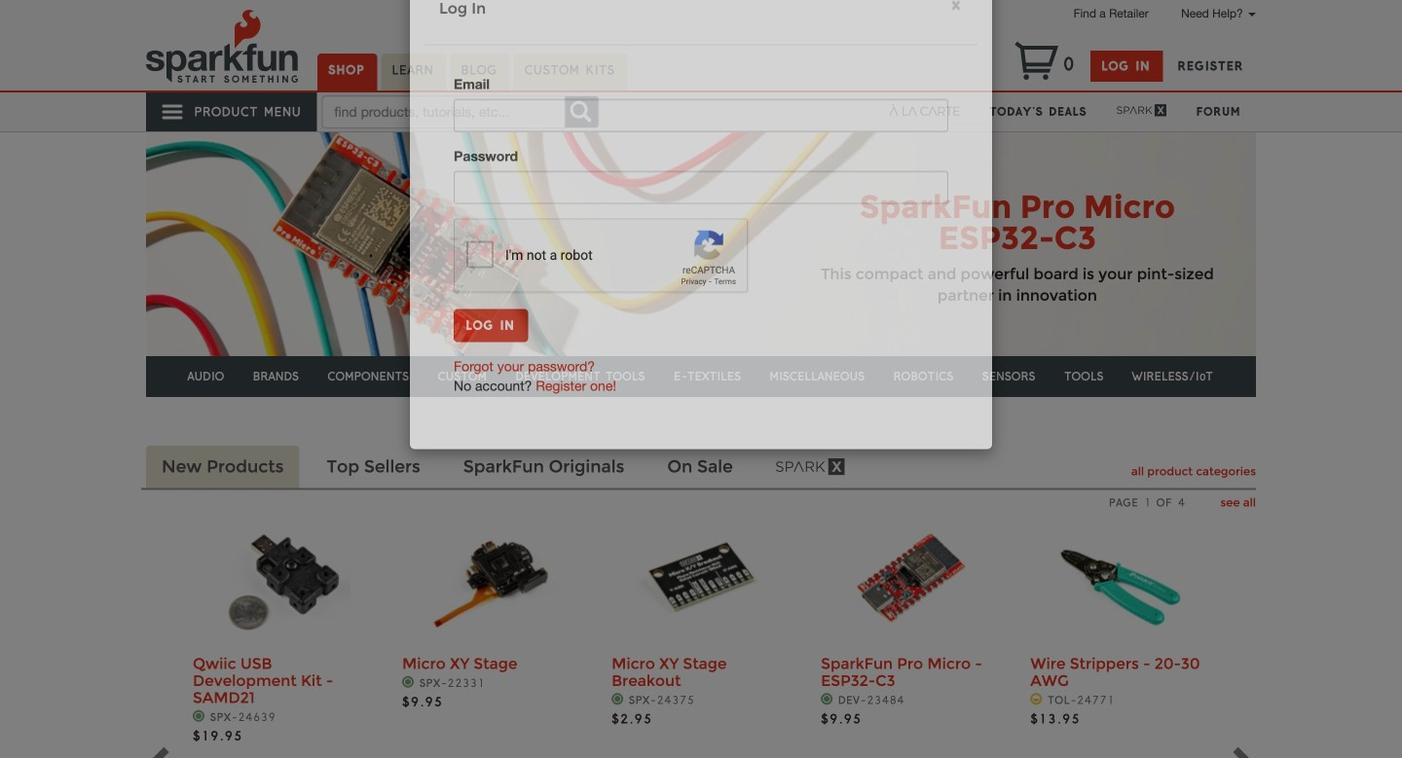Task type: locate. For each thing, give the bounding box(es) containing it.
2 horizontal spatial in stock image
[[612, 694, 625, 706]]

in stock image for qwiic usb development kit - samd21 image
[[193, 711, 206, 723]]

in stock image
[[402, 676, 415, 689], [612, 694, 625, 706], [193, 711, 206, 723]]

34 available image
[[1031, 694, 1044, 706]]

1 vertical spatial in stock image
[[612, 694, 625, 706]]

in stock image for micro xy stage image
[[402, 676, 415, 689]]

0 horizontal spatial in stock image
[[193, 711, 206, 723]]

micro xy stage breakout image
[[633, 512, 770, 648]]

form
[[454, 105, 949, 373]]

None submit
[[454, 340, 528, 373]]

sparkfun pro micro - esp32-c3 image
[[843, 512, 979, 648]]

2 vertical spatial in stock image
[[193, 711, 206, 723]]

0 vertical spatial in stock image
[[402, 676, 415, 689]]

wire strippers - 20-30 awg image
[[1052, 512, 1189, 648]]

1 horizontal spatial in stock image
[[402, 676, 415, 689]]

None password field
[[454, 202, 949, 235]]

None email field
[[454, 129, 949, 163]]

list box
[[193, 495, 1210, 759]]



Task type: describe. For each thing, give the bounding box(es) containing it.
qwiic usb development kit - samd21 image
[[214, 512, 351, 648]]

micro xy stage image
[[424, 512, 560, 648]]

find products, tutorials, etc... text field
[[322, 95, 565, 129]]

in stock image
[[821, 694, 834, 706]]

in stock image for micro xy stage breakout 'image' in the bottom of the page
[[612, 694, 625, 706]]



Task type: vqa. For each thing, say whether or not it's contained in the screenshot.
SparkFun Digi XBee® Explorer Regulated image
no



